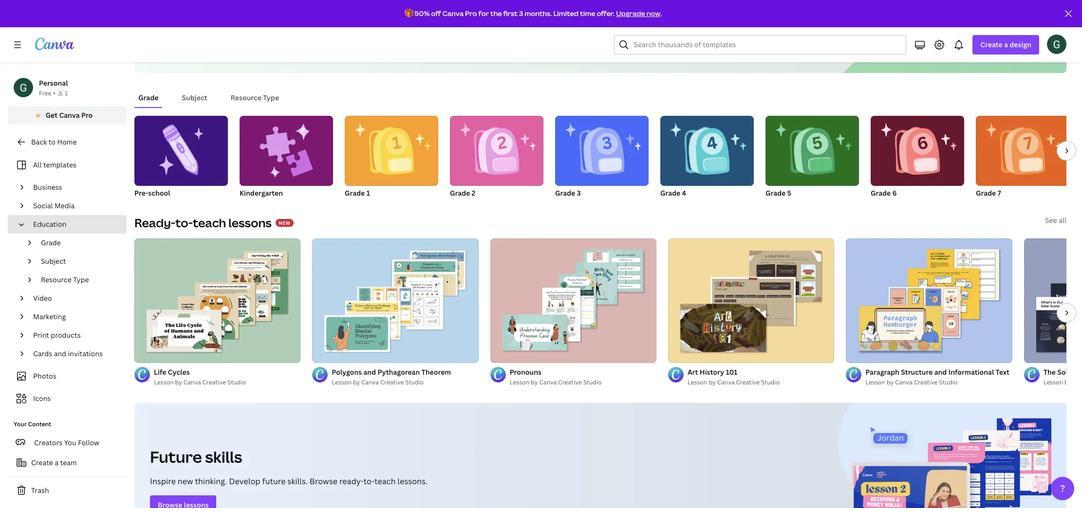 Task type: locate. For each thing, give the bounding box(es) containing it.
6 by from the left
[[1065, 379, 1072, 387]]

grade 1
[[345, 189, 370, 198]]

None search field
[[614, 35, 907, 55]]

3 creative from the left
[[558, 379, 582, 387]]

1 creative from the left
[[202, 379, 226, 387]]

grade for grade 2
[[450, 189, 470, 198]]

create left design
[[981, 40, 1003, 49]]

by down paragraph
[[887, 379, 894, 387]]

lesson down the "life"
[[154, 379, 174, 387]]

2 horizontal spatial and
[[935, 368, 947, 377]]

1 vertical spatial type
[[73, 275, 89, 284]]

grade for grade 3
[[555, 189, 575, 198]]

grade 2
[[450, 189, 476, 198]]

1 vertical spatial subject button
[[37, 252, 121, 271]]

0 horizontal spatial resource type
[[41, 275, 89, 284]]

lesson down paragraph
[[866, 379, 886, 387]]

by inside the art history 101 lesson by canva creative studio
[[709, 379, 716, 387]]

limited
[[554, 9, 579, 18]]

5 lesson from the left
[[866, 379, 886, 387]]

new
[[178, 476, 193, 487]]

0 vertical spatial grade button
[[134, 89, 162, 107]]

greg robinson image
[[1047, 35, 1067, 54]]

0 horizontal spatial pro
[[81, 111, 93, 120]]

and for polygons
[[364, 368, 376, 377]]

pro inside button
[[81, 111, 93, 120]]

by down cycles
[[175, 379, 182, 387]]

pro up back to home link
[[81, 111, 93, 120]]

all templates
[[33, 160, 76, 170]]

personal
[[39, 78, 68, 88]]

and right the cards
[[54, 349, 66, 359]]

1 horizontal spatial grade button
[[134, 89, 162, 107]]

grade for grade 6
[[871, 189, 891, 198]]

pronouns
[[510, 368, 542, 377]]

structure
[[901, 368, 933, 377]]

grade
[[138, 93, 159, 102], [345, 189, 365, 198], [450, 189, 470, 198], [555, 189, 575, 198], [661, 189, 681, 198], [766, 189, 786, 198], [871, 189, 891, 198], [976, 189, 996, 198], [41, 238, 61, 247]]

skills.
[[288, 476, 308, 487]]

design
[[1010, 40, 1032, 49]]

0 horizontal spatial grade button
[[37, 234, 121, 252]]

grade 3
[[555, 189, 581, 198]]

theorem
[[422, 368, 451, 377]]

create
[[981, 40, 1003, 49], [31, 458, 53, 468]]

canva down cycles
[[184, 379, 201, 387]]

studio down polygons and pythagorean theorem link
[[405, 379, 424, 387]]

marketing link
[[29, 308, 121, 326]]

0 horizontal spatial subject button
[[37, 252, 121, 271]]

canva inside polygons and pythagorean theorem lesson by canva creative studio
[[362, 379, 379, 387]]

1 horizontal spatial resource
[[231, 93, 262, 102]]

future skills
[[150, 447, 242, 468]]

lessons
[[229, 215, 272, 231]]

create a team button
[[8, 454, 127, 473]]

2 creative from the left
[[380, 379, 404, 387]]

a left design
[[1005, 40, 1008, 49]]

1 by from the left
[[175, 379, 182, 387]]

1 horizontal spatial create
[[981, 40, 1003, 49]]

1 lesson from the left
[[154, 379, 174, 387]]

school
[[148, 189, 170, 198]]

canva inside pronouns lesson by canva creative studio
[[539, 379, 557, 387]]

•
[[53, 89, 55, 97]]

4 lesson from the left
[[688, 379, 708, 387]]

2 lesson from the left
[[332, 379, 352, 387]]

by inside the solar sy lesson by can
[[1065, 379, 1072, 387]]

4 lesson by canva creative studio link from the left
[[688, 378, 835, 388]]

grade 4 link
[[661, 116, 754, 200]]

0 vertical spatial type
[[263, 93, 279, 102]]

polygons and pythagorean theorem image
[[312, 239, 479, 363]]

future
[[262, 476, 286, 487]]

studio down pronouns link
[[583, 379, 602, 387]]

0 horizontal spatial 1
[[65, 89, 68, 97]]

media
[[55, 201, 75, 210]]

resource
[[231, 93, 262, 102], [41, 275, 71, 284]]

lesson inside pronouns lesson by canva creative studio
[[510, 379, 530, 387]]

informational
[[949, 368, 994, 377]]

canva
[[443, 9, 464, 18], [59, 111, 80, 120], [184, 379, 201, 387], [362, 379, 379, 387], [539, 379, 557, 387], [717, 379, 735, 387], [895, 379, 913, 387]]

lesson down art
[[688, 379, 708, 387]]

0 vertical spatial to-
[[175, 215, 193, 231]]

1 horizontal spatial a
[[1005, 40, 1008, 49]]

lesson down pronouns
[[510, 379, 530, 387]]

thinking.
[[195, 476, 227, 487]]

0 vertical spatial resource
[[231, 93, 262, 102]]

1 lesson by canva creative studio link from the left
[[154, 378, 301, 388]]

create for create a team
[[31, 458, 53, 468]]

social media
[[33, 201, 75, 210]]

and inside polygons and pythagorean theorem lesson by canva creative studio
[[364, 368, 376, 377]]

3 lesson by canva creative studio link from the left
[[510, 378, 657, 388]]

by down history
[[709, 379, 716, 387]]

to
[[49, 137, 56, 147]]

free
[[39, 89, 51, 97]]

teach left lessons
[[193, 215, 226, 231]]

art history 101 image
[[668, 239, 835, 363]]

sy
[[1077, 368, 1082, 377]]

3 studio from the left
[[583, 379, 602, 387]]

a left team
[[55, 458, 59, 468]]

grade 7 link
[[976, 116, 1070, 200]]

off
[[431, 9, 441, 18]]

creative inside pronouns lesson by canva creative studio
[[558, 379, 582, 387]]

subject
[[182, 93, 207, 102], [41, 257, 66, 266]]

Search search field
[[634, 36, 900, 54]]

team
[[60, 458, 77, 468]]

creative inside "paragraph structure and informational text lesson by canva creative studio"
[[914, 379, 938, 387]]

by inside polygons and pythagorean theorem lesson by canva creative studio
[[353, 379, 360, 387]]

0 horizontal spatial to-
[[175, 215, 193, 231]]

print products link
[[29, 326, 121, 345]]

1 horizontal spatial type
[[263, 93, 279, 102]]

0 horizontal spatial a
[[55, 458, 59, 468]]

0 vertical spatial 3
[[519, 9, 523, 18]]

0 horizontal spatial subject
[[41, 257, 66, 266]]

and right the structure
[[935, 368, 947, 377]]

and for cards
[[54, 349, 66, 359]]

5 studio from the left
[[939, 379, 958, 387]]

6 lesson from the left
[[1044, 379, 1064, 387]]

1 vertical spatial create
[[31, 458, 53, 468]]

0 vertical spatial resource type
[[231, 93, 279, 102]]

canva down pronouns
[[539, 379, 557, 387]]

upgrade
[[616, 9, 645, 18]]

lesson down the
[[1044, 379, 1064, 387]]

a for team
[[55, 458, 59, 468]]

1 horizontal spatial resource type button
[[227, 89, 283, 107]]

and
[[54, 349, 66, 359], [364, 368, 376, 377], [935, 368, 947, 377]]

your content
[[14, 420, 51, 429]]

get
[[46, 111, 58, 120]]

marketing
[[33, 312, 66, 322]]

1 vertical spatial a
[[55, 458, 59, 468]]

2 lesson by canva creative studio link from the left
[[332, 378, 479, 388]]

2 by from the left
[[353, 379, 360, 387]]

0 vertical spatial teach
[[193, 215, 226, 231]]

0 horizontal spatial and
[[54, 349, 66, 359]]

creative down the "pythagorean" on the bottom left
[[380, 379, 404, 387]]

history
[[700, 368, 724, 377]]

canva down 101
[[717, 379, 735, 387]]

by inside "paragraph structure and informational text lesson by canva creative studio"
[[887, 379, 894, 387]]

studio down paragraph structure and informational text "link"
[[939, 379, 958, 387]]

canva down the structure
[[895, 379, 913, 387]]

studio down life cycles link
[[227, 379, 246, 387]]

to-
[[175, 215, 193, 231], [364, 476, 375, 487]]

creative inside polygons and pythagorean theorem lesson by canva creative studio
[[380, 379, 404, 387]]

home
[[57, 137, 77, 147]]

a inside button
[[55, 458, 59, 468]]

0 vertical spatial subject button
[[178, 89, 211, 107]]

pythagorean
[[378, 368, 420, 377]]

cycles
[[168, 368, 190, 377]]

0 horizontal spatial create
[[31, 458, 53, 468]]

creative down art history 101 link
[[736, 379, 760, 387]]

1 vertical spatial pro
[[81, 111, 93, 120]]

create a design
[[981, 40, 1032, 49]]

all
[[33, 160, 42, 170]]

canva down polygons
[[362, 379, 379, 387]]

7
[[998, 189, 1001, 198]]

create inside 'dropdown button'
[[981, 40, 1003, 49]]

grade 3 link
[[555, 116, 649, 200]]

resource for top resource type button
[[231, 93, 262, 102]]

skills
[[205, 447, 242, 468]]

grade 2 link
[[450, 116, 544, 200]]

1 vertical spatial 3
[[577, 189, 581, 198]]

3 by from the left
[[531, 379, 538, 387]]

0 vertical spatial subject
[[182, 93, 207, 102]]

5 creative from the left
[[914, 379, 938, 387]]

first
[[503, 9, 518, 18]]

1 vertical spatial resource type button
[[37, 271, 121, 289]]

lesson by can link
[[1044, 378, 1082, 388]]

0 vertical spatial create
[[981, 40, 1003, 49]]

type for bottommost resource type button
[[73, 275, 89, 284]]

studio down art history 101 link
[[761, 379, 780, 387]]

0 vertical spatial a
[[1005, 40, 1008, 49]]

create inside button
[[31, 458, 53, 468]]

1 vertical spatial to-
[[364, 476, 375, 487]]

new lessons have landed image
[[833, 0, 1067, 73]]

grade for grade 7
[[976, 189, 996, 198]]

by left can
[[1065, 379, 1072, 387]]

1 vertical spatial resource
[[41, 275, 71, 284]]

social
[[33, 201, 53, 210]]

grade 7
[[976, 189, 1001, 198]]

a for design
[[1005, 40, 1008, 49]]

studio inside pronouns lesson by canva creative studio
[[583, 379, 602, 387]]

lesson down polygons
[[332, 379, 352, 387]]

2 studio from the left
[[405, 379, 424, 387]]

1 vertical spatial teach
[[375, 476, 396, 487]]

social media link
[[29, 197, 121, 215]]

creative down the structure
[[914, 379, 938, 387]]

1 horizontal spatial 1
[[367, 189, 370, 198]]

canva inside the art history 101 lesson by canva creative studio
[[717, 379, 735, 387]]

create down 'creators'
[[31, 458, 53, 468]]

0 horizontal spatial resource type button
[[37, 271, 121, 289]]

1 horizontal spatial subject button
[[178, 89, 211, 107]]

teach left lessons.
[[375, 476, 396, 487]]

templates
[[43, 160, 76, 170]]

by down pronouns
[[531, 379, 538, 387]]

grade 6
[[871, 189, 897, 198]]

4 by from the left
[[709, 379, 716, 387]]

6
[[893, 189, 897, 198]]

by inside pronouns lesson by canva creative studio
[[531, 379, 538, 387]]

4 studio from the left
[[761, 379, 780, 387]]

creative down life cycles link
[[202, 379, 226, 387]]

studio inside the life cycles lesson by canva creative studio
[[227, 379, 246, 387]]

pre-
[[134, 189, 148, 198]]

0 horizontal spatial resource
[[41, 275, 71, 284]]

5 by from the left
[[887, 379, 894, 387]]

4
[[682, 189, 686, 198]]

5 lesson by canva creative studio link from the left
[[866, 378, 1013, 388]]

pro left "for"
[[465, 9, 477, 18]]

photos link
[[14, 367, 121, 386]]

by down polygons
[[353, 379, 360, 387]]

canva inside button
[[59, 111, 80, 120]]

4 creative from the left
[[736, 379, 760, 387]]

art history 101 link
[[688, 367, 835, 378]]

1 horizontal spatial and
[[364, 368, 376, 377]]

1 studio from the left
[[227, 379, 246, 387]]

1 vertical spatial resource type
[[41, 275, 89, 284]]

studio inside polygons and pythagorean theorem lesson by canva creative studio
[[405, 379, 424, 387]]

a inside 'dropdown button'
[[1005, 40, 1008, 49]]

1 horizontal spatial 3
[[577, 189, 581, 198]]

grade for grade 1
[[345, 189, 365, 198]]

canva inside "paragraph structure and informational text lesson by canva creative studio"
[[895, 379, 913, 387]]

education
[[33, 220, 66, 229]]

video
[[33, 294, 52, 303]]

and right polygons
[[364, 368, 376, 377]]

canva inside the life cycles lesson by canva creative studio
[[184, 379, 201, 387]]

canva right get
[[59, 111, 80, 120]]

art history 101 lesson by canva creative studio
[[688, 368, 780, 387]]

3 lesson from the left
[[510, 379, 530, 387]]

0 horizontal spatial 3
[[519, 9, 523, 18]]

creative down pronouns link
[[558, 379, 582, 387]]

0 horizontal spatial type
[[73, 275, 89, 284]]

1 horizontal spatial pro
[[465, 9, 477, 18]]

1 vertical spatial subject
[[41, 257, 66, 266]]

grade 5 link
[[766, 116, 859, 200]]

icons
[[33, 394, 51, 403]]

create a design button
[[973, 35, 1040, 55]]

a
[[1005, 40, 1008, 49], [55, 458, 59, 468]]



Task type: describe. For each thing, give the bounding box(es) containing it.
all
[[1059, 216, 1067, 225]]

the
[[1044, 368, 1056, 377]]

life cycles lesson by canva creative studio
[[154, 368, 246, 387]]

print products
[[33, 331, 81, 340]]

future skills image
[[833, 403, 1067, 509]]

months.
[[525, 9, 552, 18]]

lesson by canva creative studio link for 101
[[688, 378, 835, 388]]

0 horizontal spatial teach
[[193, 215, 226, 231]]

develop
[[229, 476, 260, 487]]

the solar sy link
[[1044, 367, 1082, 378]]

creative inside the life cycles lesson by canva creative studio
[[202, 379, 226, 387]]

products
[[51, 331, 81, 340]]

paragraph structure and informational text link
[[866, 367, 1013, 378]]

1 horizontal spatial subject
[[182, 93, 207, 102]]

create a team
[[31, 458, 77, 468]]

ready-
[[134, 215, 175, 231]]

1 horizontal spatial to-
[[364, 476, 375, 487]]

grade 6 link
[[871, 116, 965, 200]]

pronouns link
[[510, 367, 657, 378]]

0 vertical spatial pro
[[465, 9, 477, 18]]

see all
[[1045, 216, 1067, 225]]

art
[[688, 368, 698, 377]]

all templates link
[[14, 156, 121, 174]]

the solar sy lesson by can
[[1044, 368, 1082, 387]]

paragraph structure and informational text image
[[846, 239, 1013, 363]]

offer.
[[597, 9, 615, 18]]

studio inside the art history 101 lesson by canva creative studio
[[761, 379, 780, 387]]

back to home link
[[8, 133, 127, 152]]

pre-school
[[134, 189, 170, 198]]

type for top resource type button
[[263, 93, 279, 102]]

50%
[[415, 9, 430, 18]]

lesson by canva creative studio link for lesson
[[154, 378, 301, 388]]

lesson by canva creative studio link for by
[[510, 378, 657, 388]]

lesson inside polygons and pythagorean theorem lesson by canva creative studio
[[332, 379, 352, 387]]

grade 1 link
[[345, 116, 438, 200]]

polygons
[[332, 368, 362, 377]]

solar
[[1058, 368, 1075, 377]]

life cycles link
[[154, 367, 301, 378]]

creators
[[34, 438, 62, 448]]

cards
[[33, 349, 52, 359]]

get canva pro
[[46, 111, 93, 120]]

pre-school link
[[134, 116, 228, 200]]

lesson inside "paragraph structure and informational text lesson by canva creative studio"
[[866, 379, 886, 387]]

1 horizontal spatial resource type
[[231, 93, 279, 102]]

lesson inside the life cycles lesson by canva creative studio
[[154, 379, 174, 387]]

resource for bottommost resource type button
[[41, 275, 71, 284]]

🎁
[[405, 9, 413, 18]]

pronouns image
[[490, 239, 657, 363]]

creative inside the art history 101 lesson by canva creative studio
[[736, 379, 760, 387]]

see
[[1045, 216, 1057, 225]]

ready-
[[339, 476, 364, 487]]

cards and invitations
[[33, 349, 103, 359]]

grade for grade 5
[[766, 189, 786, 198]]

lesson inside the solar sy lesson by can
[[1044, 379, 1064, 387]]

for
[[479, 9, 489, 18]]

cards and invitations link
[[29, 345, 121, 363]]

back
[[31, 137, 47, 147]]

back to home
[[31, 137, 77, 147]]

0 vertical spatial 1
[[65, 89, 68, 97]]

free •
[[39, 89, 55, 97]]

creators you follow link
[[8, 434, 127, 453]]

studio inside "paragraph structure and informational text lesson by canva creative studio"
[[939, 379, 958, 387]]

new
[[278, 220, 291, 227]]

paragraph structure and informational text lesson by canva creative studio
[[866, 368, 1010, 387]]

and inside "paragraph structure and informational text lesson by canva creative studio"
[[935, 368, 947, 377]]

2
[[472, 189, 476, 198]]

polygons and pythagorean theorem lesson by canva creative studio
[[332, 368, 451, 387]]

your
[[14, 420, 27, 429]]

photos
[[33, 372, 56, 381]]

icons link
[[14, 390, 121, 408]]

creators you follow
[[34, 438, 99, 448]]

0 vertical spatial resource type button
[[227, 89, 283, 107]]

lesson by canva creative studio link for pythagorean
[[332, 378, 479, 388]]

video link
[[29, 289, 121, 308]]

5
[[788, 189, 792, 198]]

content
[[28, 420, 51, 429]]

1 vertical spatial 1
[[367, 189, 370, 198]]

canva right off
[[443, 9, 464, 18]]

life cycles image
[[134, 239, 301, 363]]

business link
[[29, 178, 121, 197]]

get canva pro button
[[8, 106, 127, 125]]

invitations
[[68, 349, 103, 359]]

text
[[996, 368, 1010, 377]]

1 vertical spatial grade button
[[37, 234, 121, 252]]

grade 4
[[661, 189, 686, 198]]

create for create a design
[[981, 40, 1003, 49]]

see all link
[[1045, 216, 1067, 225]]

grade for grade 4
[[661, 189, 681, 198]]

🎁 50% off canva pro for the first 3 months. limited time offer. upgrade now .
[[405, 9, 662, 18]]

lesson by canva creative studio link for and
[[866, 378, 1013, 388]]

business
[[33, 183, 62, 192]]

ready-to-teach lessons
[[134, 215, 272, 231]]

kindergarten
[[240, 189, 283, 198]]

upgrade now button
[[616, 9, 661, 18]]

trash
[[31, 486, 49, 495]]

the solar system image
[[1024, 239, 1082, 363]]

1 horizontal spatial teach
[[375, 476, 396, 487]]

kindergarten link
[[240, 116, 333, 200]]

pronouns lesson by canva creative studio
[[510, 368, 602, 387]]

now
[[647, 9, 661, 18]]

can
[[1073, 379, 1082, 387]]

lessons.
[[398, 476, 428, 487]]

by inside the life cycles lesson by canva creative studio
[[175, 379, 182, 387]]

lesson inside the art history 101 lesson by canva creative studio
[[688, 379, 708, 387]]

101
[[726, 368, 738, 377]]

follow
[[78, 438, 99, 448]]



Task type: vqa. For each thing, say whether or not it's contained in the screenshot.
products
yes



